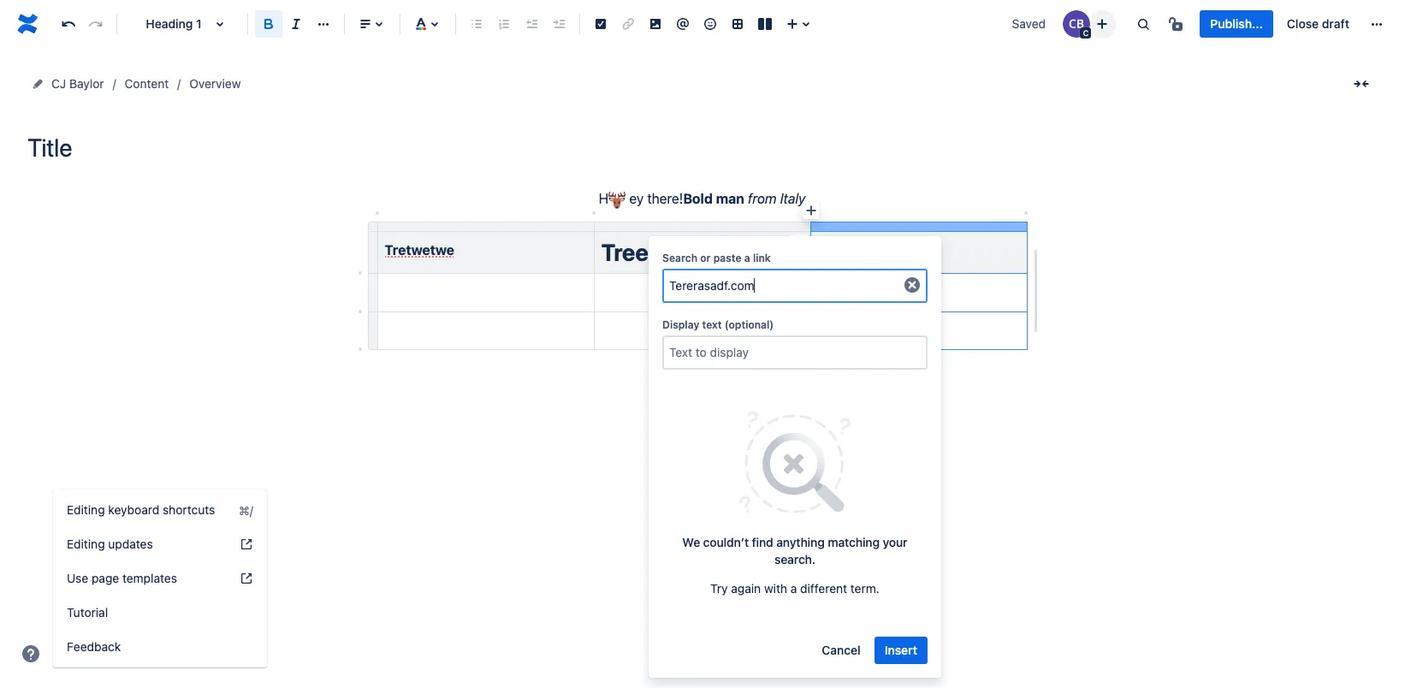 Task type: describe. For each thing, give the bounding box(es) containing it.
updates
[[108, 537, 153, 551]]

use
[[67, 571, 88, 586]]

insert button
[[875, 637, 928, 665]]

more formatting image
[[313, 14, 334, 34]]

feedback
[[67, 640, 121, 654]]

different
[[801, 582, 848, 596]]

no restrictions image
[[1168, 14, 1189, 34]]

display
[[663, 318, 700, 331]]

find and replace image
[[1134, 14, 1155, 34]]

indent tab image
[[549, 14, 569, 34]]

⌘/
[[239, 503, 253, 518]]

italy
[[781, 191, 806, 206]]

1 vertical spatial help image
[[21, 644, 41, 664]]

there!
[[648, 191, 683, 206]]

templates
[[122, 571, 177, 586]]

invite to edit image
[[1093, 13, 1113, 34]]

matching
[[828, 535, 880, 549]]

h
[[599, 191, 609, 206]]

anything
[[777, 535, 825, 549]]

editing updates
[[67, 537, 153, 551]]

with
[[765, 582, 788, 596]]

cj baylor image
[[1064, 10, 1091, 38]]

heading
[[146, 16, 193, 31]]

close
[[1288, 16, 1320, 31]]

close draft
[[1288, 16, 1350, 31]]

use page templates
[[67, 571, 177, 586]]

undo ⌘z image
[[58, 14, 79, 34]]

man
[[716, 191, 745, 206]]

tutorial
[[67, 605, 108, 620]]

search
[[663, 251, 698, 264]]

baylor
[[69, 76, 104, 91]]

search or paste a link
[[663, 251, 771, 264]]

Give this page a title text field
[[27, 134, 1378, 162]]

we
[[683, 535, 700, 549]]

editing keyboard shortcuts
[[67, 503, 215, 517]]

cancel button
[[812, 637, 871, 665]]

keyboard
[[108, 503, 159, 517]]

heading 1
[[146, 16, 202, 31]]

bold ⌘b image
[[259, 14, 279, 34]]

close draft button
[[1277, 10, 1361, 38]]

tutorial button
[[53, 596, 267, 630]]

redo ⌘⇧z image
[[86, 14, 106, 34]]

Search or paste a link field
[[664, 270, 902, 301]]

page
[[92, 571, 119, 586]]

clear link image
[[902, 275, 923, 296]]

editing for editing keyboard shortcuts
[[67, 503, 105, 517]]

content
[[125, 76, 169, 91]]

bullet list ⌘⇧8 image
[[467, 14, 487, 34]]

move this page image
[[31, 77, 45, 91]]

publish...
[[1211, 16, 1264, 31]]

draft
[[1323, 16, 1350, 31]]

align left image
[[355, 14, 376, 34]]

or
[[701, 251, 711, 264]]

make page fixed-width image
[[1352, 74, 1373, 94]]

we couldn't find anything matching your search.
[[683, 535, 908, 566]]

table image
[[728, 14, 748, 34]]



Task type: vqa. For each thing, say whether or not it's contained in the screenshot.
Close draft
yes



Task type: locate. For each thing, give the bounding box(es) containing it.
heading 1 button
[[124, 5, 241, 43]]

cj
[[51, 76, 66, 91]]

help image left "feedback"
[[21, 644, 41, 664]]

1 editing from the top
[[67, 503, 105, 517]]

search.
[[775, 552, 816, 566]]

editing up "editing updates"
[[67, 503, 105, 517]]

more image
[[1367, 14, 1388, 34]]

bold
[[683, 191, 713, 206]]

a for paste
[[745, 251, 751, 264]]

mention image
[[673, 14, 694, 34]]

action item image
[[591, 14, 611, 34]]

numbered list ⌘⇧7 image
[[494, 14, 515, 34]]

editing
[[67, 503, 105, 517], [67, 537, 105, 551]]

0 vertical spatial help image
[[240, 538, 253, 551]]

couldn't
[[703, 535, 749, 549]]

overview
[[189, 76, 241, 91]]

ey there! bold man from italy
[[626, 191, 806, 206]]

italic ⌘i image
[[286, 14, 307, 34]]

a left link
[[745, 251, 751, 264]]

cancel
[[822, 643, 861, 658]]

cj baylor
[[51, 76, 104, 91]]

0 horizontal spatial a
[[745, 251, 751, 264]]

text
[[703, 318, 722, 331]]

confluence image
[[14, 10, 41, 38], [14, 10, 41, 38]]

cj baylor link
[[51, 74, 104, 94]]

1 horizontal spatial help image
[[240, 538, 253, 551]]

1 vertical spatial a
[[791, 582, 797, 596]]

find
[[752, 535, 774, 549]]

0 vertical spatial a
[[745, 251, 751, 264]]

again
[[731, 582, 761, 596]]

add image, video, or file image
[[646, 14, 666, 34]]

emoji image
[[700, 14, 721, 34]]

overview link
[[189, 74, 241, 94]]

feedback button
[[53, 630, 267, 664]]

help image up help icon
[[240, 538, 253, 551]]

insert
[[885, 643, 918, 658]]

:deer: image
[[609, 192, 626, 209], [609, 192, 626, 209]]

try again with a different term.
[[711, 582, 880, 596]]

1 horizontal spatial a
[[791, 582, 797, 596]]

help image
[[240, 572, 253, 586]]

from
[[748, 191, 777, 206]]

outdent ⇧tab image
[[521, 14, 542, 34]]

term.
[[851, 582, 880, 596]]

a
[[745, 251, 751, 264], [791, 582, 797, 596]]

2 editing from the top
[[67, 537, 105, 551]]

publish... button
[[1201, 10, 1274, 38]]

help image
[[240, 538, 253, 551], [21, 644, 41, 664]]

link
[[753, 251, 771, 264]]

help image inside editing updates link
[[240, 538, 253, 551]]

ey
[[630, 191, 644, 206]]

your
[[883, 535, 908, 549]]

a for with
[[791, 582, 797, 596]]

shortcuts
[[163, 503, 215, 517]]

display text (optional)
[[663, 318, 774, 331]]

0 horizontal spatial help image
[[21, 644, 41, 664]]

tree
[[601, 238, 649, 267]]

editing up the use at the left bottom
[[67, 537, 105, 551]]

1 vertical spatial editing
[[67, 537, 105, 551]]

link image
[[618, 14, 639, 34]]

editing updates link
[[53, 527, 267, 562]]

a right with
[[791, 582, 797, 596]]

(optional)
[[725, 318, 774, 331]]

Main content area, start typing to enter text. text field
[[27, 188, 1378, 374]]

1
[[196, 16, 202, 31]]

editing for editing updates
[[67, 537, 105, 551]]

use page templates link
[[53, 562, 267, 596]]

paste
[[714, 251, 742, 264]]

layouts image
[[755, 14, 776, 34]]

content link
[[125, 74, 169, 94]]

try
[[711, 582, 728, 596]]

saved
[[1013, 16, 1046, 31]]

Display text (optional) field
[[664, 337, 926, 368]]

0 vertical spatial editing
[[67, 503, 105, 517]]

tretwetwe
[[385, 243, 455, 258]]



